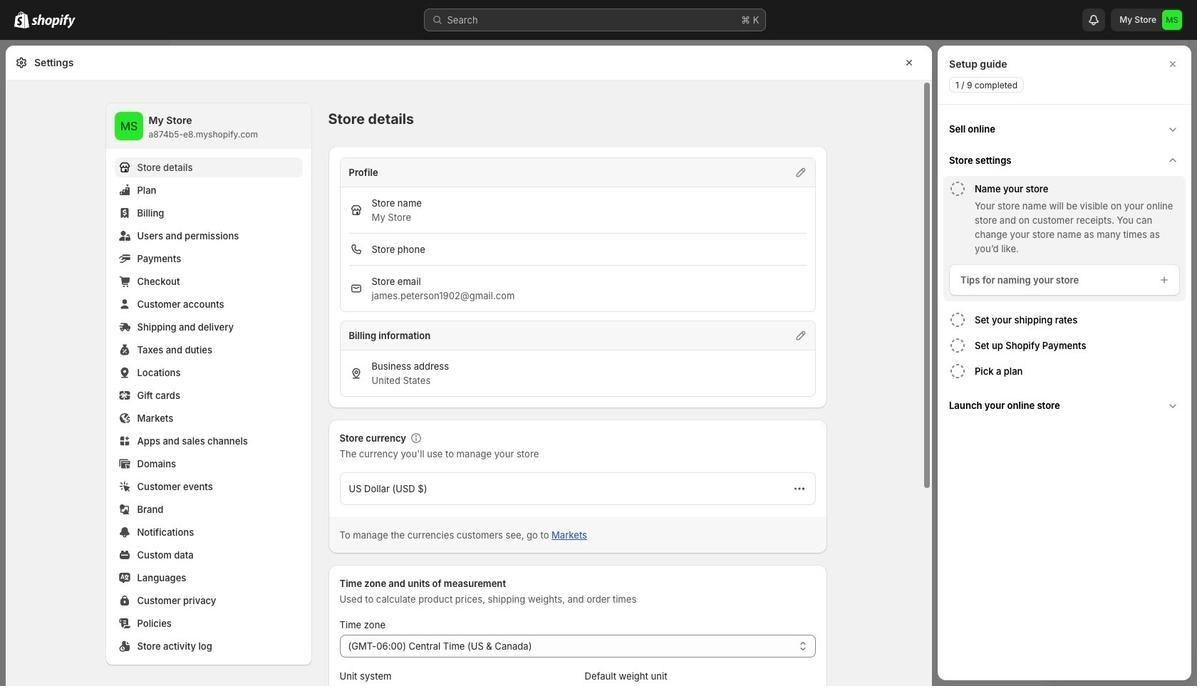 Task type: vqa. For each thing, say whether or not it's contained in the screenshot.
the top your
no



Task type: describe. For each thing, give the bounding box(es) containing it.
mark set up shopify payments as done image
[[949, 337, 966, 354]]

mark name your store as done image
[[949, 180, 966, 197]]

shopify image
[[14, 11, 29, 29]]

mark set your shipping rates as done image
[[949, 311, 966, 329]]

mark pick a plan as done image
[[949, 363, 966, 380]]



Task type: locate. For each thing, give the bounding box(es) containing it.
shop settings menu element
[[106, 103, 311, 665]]

my store image
[[1162, 10, 1182, 30]]

shopify image
[[31, 14, 76, 29]]

dialog
[[938, 46, 1192, 681]]

my store image
[[114, 112, 143, 140]]

settings dialog
[[6, 46, 932, 686]]



